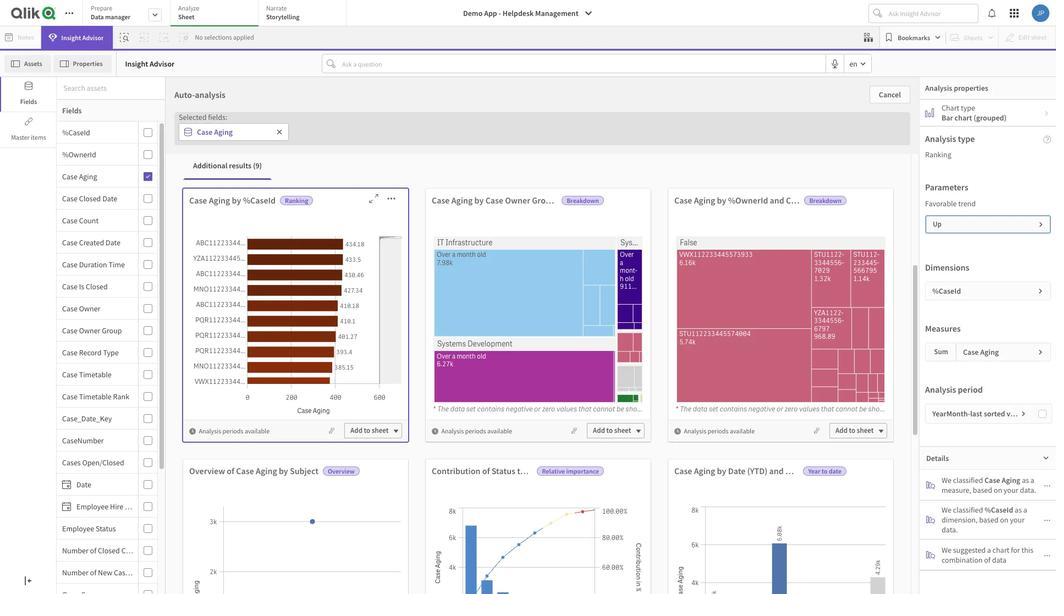 Task type: locate. For each thing, give the bounding box(es) containing it.
0 vertical spatial group
[[532, 195, 556, 206]]

0 horizontal spatial add to sheet button
[[344, 423, 402, 439]]

0 horizontal spatial breakdown
[[567, 196, 599, 205]]

* for case aging by %ownerid and case is closed
[[675, 404, 678, 414]]

0 vertical spatial we
[[942, 475, 952, 485]]

0 vertical spatial insight
[[61, 33, 81, 42]]

periods for %ownerid
[[708, 427, 729, 435]]

2 shown from the left
[[868, 404, 889, 414]]

1 horizontal spatial ranking
[[925, 150, 952, 160]]

2 set from the left
[[709, 404, 718, 414]]

2 periods from the left
[[465, 427, 486, 435]]

1 * the data set contains negative or zero values that cannot be shown in this chart. from the left
[[432, 404, 687, 414]]

type down chart type bar chart (grouped)
[[958, 133, 975, 144]]

2 add from the left
[[593, 426, 605, 435]]

we inside we suggested a chart for this combination of data
[[942, 545, 952, 555]]

2 chart. from the left
[[911, 404, 930, 414]]

142
[[485, 109, 563, 165]]

based
[[973, 485, 993, 495], [979, 515, 999, 525]]

number for number of closed cases
[[62, 545, 88, 555]]

timetable inside menu item
[[79, 369, 112, 379]]

created
[[79, 237, 104, 247]]

analyze image for we suggested a chart for this combination of data
[[926, 550, 935, 559]]

1 zero from the left
[[542, 404, 555, 414]]

as right the we classified case aging
[[1022, 475, 1029, 485]]

2 horizontal spatial priority
[[824, 78, 901, 109]]

analysis periods available up contribution
[[441, 427, 512, 435]]

that
[[578, 404, 591, 414], [821, 404, 834, 414]]

1 horizontal spatial cannot
[[835, 404, 858, 414]]

chart left the for in the bottom of the page
[[993, 545, 1010, 555]]

set for %ownerid
[[709, 404, 718, 414]]

advisor down data
[[82, 33, 104, 42]]

by for case aging by %caseid
[[232, 195, 241, 206]]

cases inside 'menu item'
[[114, 567, 132, 577]]

insight advisor
[[61, 33, 104, 42], [125, 59, 175, 68]]

to
[[364, 426, 370, 435], [607, 426, 613, 435], [849, 426, 856, 435], [517, 465, 525, 476], [822, 467, 828, 475]]

0 horizontal spatial cannot
[[593, 404, 615, 414]]

analysis periods available up overview of case aging by subject
[[199, 427, 270, 435]]

add to sheet
[[350, 426, 389, 435], [593, 426, 631, 435], [836, 426, 874, 435]]

1 horizontal spatial contains
[[720, 404, 747, 414]]

1 vertical spatial advisor
[[150, 59, 175, 68]]

1 classified from the top
[[953, 475, 983, 485]]

0 horizontal spatial chart.
[[668, 404, 687, 414]]

1 the from the left
[[437, 404, 449, 414]]

on for %caseid
[[1000, 515, 1009, 525]]

we right analyze image
[[942, 475, 952, 485]]

employee status button
[[57, 523, 136, 533]]

fields
[[20, 97, 37, 106], [62, 106, 82, 116]]

periods up overview of case aging by subject
[[223, 427, 243, 435]]

0 vertical spatial duration
[[65, 172, 100, 184]]

3 add to sheet from the left
[[836, 426, 874, 435]]

1 horizontal spatial advisor
[[150, 59, 175, 68]]

a inside as a dimension, based on your data.
[[1024, 505, 1027, 515]]

2 vertical spatial we
[[942, 545, 952, 555]]

status down employee hire date menu item
[[96, 523, 116, 533]]

0 horizontal spatial the
[[437, 404, 449, 414]]

cases down casenumber
[[62, 457, 81, 467]]

analysis periods available
[[199, 427, 270, 435], [441, 427, 512, 435], [684, 427, 755, 435]]

the
[[437, 404, 449, 414], [680, 404, 691, 414]]

case_date_key button
[[57, 413, 136, 423]]

based inside as a dimension, based on your data.
[[979, 515, 999, 525]]

timetable inside 'menu item'
[[79, 391, 112, 401]]

app
[[484, 8, 497, 18]]

2 vertical spatial timetable
[[79, 391, 112, 401]]

additional results (9) button
[[184, 153, 271, 179]]

2 in from the left
[[891, 404, 896, 414]]

2 sheet from the left
[[614, 426, 631, 435]]

analyze image left dimension,
[[926, 516, 935, 524]]

number left new
[[62, 567, 88, 577]]

add to sheet button
[[344, 423, 402, 439], [587, 423, 645, 439], [830, 423, 887, 439]]

%caseid button
[[57, 127, 136, 137]]

1 vertical spatial analyze image
[[926, 550, 935, 559]]

zero
[[542, 404, 555, 414], [785, 404, 798, 414]]

small image
[[1021, 410, 1027, 417], [189, 428, 196, 434], [432, 428, 438, 434], [675, 428, 681, 434], [1043, 455, 1050, 462], [1044, 517, 1051, 524], [1044, 552, 1051, 559]]

in for case aging by case owner group drill and case timetable
[[648, 404, 654, 414]]

analyze image
[[926, 481, 935, 489]]

dimension,
[[942, 515, 978, 525]]

master
[[11, 133, 30, 141]]

high
[[77, 78, 127, 109]]

1 or from the left
[[534, 404, 541, 414]]

0 vertical spatial owner
[[505, 195, 530, 206]]

employee down employee hire date "button"
[[62, 523, 94, 533]]

this inside we suggested a chart for this combination of data
[[1022, 545, 1034, 555]]

insight down smart search image
[[125, 59, 148, 68]]

date inside menu item
[[125, 501, 140, 511]]

based right dimension,
[[979, 515, 999, 525]]

0 horizontal spatial analysis periods available
[[199, 427, 270, 435]]

your up we classified %caseid
[[1004, 485, 1019, 495]]

2 horizontal spatial a
[[1031, 475, 1035, 485]]

to for case aging by %caseid
[[364, 426, 370, 435]]

1 vertical spatial data.
[[942, 525, 958, 535]]

1 vertical spatial based
[[979, 515, 999, 525]]

3 analysis periods available from the left
[[684, 427, 755, 435]]

tab list
[[83, 0, 350, 28]]

1 vertical spatial owner
[[79, 303, 100, 313]]

available up the contribution of status to overall case aging
[[487, 427, 512, 435]]

case timetable rank menu item
[[57, 386, 157, 408]]

master items
[[11, 133, 46, 141]]

case created date
[[62, 237, 120, 247]]

0 horizontal spatial sheet
[[372, 426, 389, 435]]

Search assets text field
[[57, 78, 166, 98]]

priority down en popup button
[[824, 78, 901, 109]]

of
[[123, 184, 130, 195], [227, 465, 234, 476], [482, 465, 490, 476], [90, 545, 96, 555], [984, 555, 991, 565], [90, 567, 96, 577]]

measures
[[925, 323, 961, 334]]

represents
[[53, 184, 92, 195]]

0 horizontal spatial overview
[[189, 465, 225, 476]]

0 horizontal spatial chart
[[955, 113, 972, 123]]

classified down the measure,
[[953, 505, 983, 515]]

number inside menu item
[[62, 545, 88, 555]]

available up the case aging by date (ytd) and priority
[[730, 427, 755, 435]]

2 cannot from the left
[[835, 404, 858, 414]]

open inside 'open cases vs duration * bubble size represents number of high priority open cases'
[[6, 172, 27, 184]]

1 horizontal spatial be
[[859, 404, 867, 414]]

en
[[850, 59, 858, 68]]

0 vertical spatial advisor
[[82, 33, 104, 42]]

status inside menu item
[[96, 523, 116, 533]]

1 be from the left
[[616, 404, 624, 414]]

0 horizontal spatial periods
[[223, 427, 243, 435]]

case aging up period
[[963, 347, 999, 357]]

cancel
[[879, 90, 901, 100]]

available for case
[[487, 427, 512, 435]]

your for we classified %caseid
[[1010, 515, 1025, 525]]

analyze image left the combination
[[926, 550, 935, 559]]

1 vertical spatial classified
[[953, 505, 983, 515]]

that for closed
[[821, 404, 834, 414]]

a right the we classified case aging
[[1031, 475, 1035, 485]]

is inside menu item
[[79, 281, 84, 291]]

2 contains from the left
[[720, 404, 747, 414]]

1 horizontal spatial negative
[[748, 404, 775, 414]]

closed inside case closed date menu item
[[79, 193, 101, 203]]

0 vertical spatial on
[[994, 485, 1002, 495]]

2 number from the top
[[62, 567, 88, 577]]

1 set from the left
[[466, 404, 476, 414]]

1 horizontal spatial priority
[[786, 465, 814, 476]]

cases
[[198, 184, 218, 195]]

case aging by %caseid
[[189, 195, 276, 206]]

3 add from the left
[[836, 426, 848, 435]]

status left 'overall'
[[492, 465, 516, 476]]

2 be from the left
[[859, 404, 867, 414]]

2 zero from the left
[[785, 404, 798, 414]]

overview for overview
[[328, 467, 355, 475]]

1 horizontal spatial data
[[693, 404, 707, 414]]

2 horizontal spatial case aging
[[963, 347, 999, 357]]

cases right new
[[114, 567, 132, 577]]

data. inside as a dimension, based on your data.
[[942, 525, 958, 535]]

type right chart
[[961, 103, 975, 113]]

shown for case aging by case owner group drill and case timetable
[[625, 404, 647, 414]]

on inside as a measure, based on your data.
[[994, 485, 1002, 495]]

1 vertical spatial duration
[[79, 259, 107, 269]]

0 horizontal spatial insight
[[61, 33, 81, 42]]

owner up record
[[79, 325, 100, 335]]

case aging up represents
[[62, 171, 97, 181]]

your up the for in the bottom of the page
[[1010, 515, 1025, 525]]

priority left date
[[786, 465, 814, 476]]

chart.
[[668, 404, 687, 414], [911, 404, 930, 414]]

insight up properties button
[[61, 33, 81, 42]]

3 add to sheet button from the left
[[830, 423, 887, 439]]

high
[[132, 184, 148, 195]]

duration up case closed date
[[65, 172, 100, 184]]

1 horizontal spatial available
[[487, 427, 512, 435]]

periods
[[223, 427, 243, 435], [465, 427, 486, 435], [708, 427, 729, 435]]

periods for %caseid
[[223, 427, 243, 435]]

0 vertical spatial insight advisor
[[61, 33, 104, 42]]

measure,
[[942, 485, 972, 495]]

count
[[79, 215, 99, 225]]

your for we classified case aging
[[1004, 485, 1019, 495]]

storytelling
[[266, 13, 300, 21]]

employee status menu item
[[57, 518, 157, 540]]

2 available from the left
[[487, 427, 512, 435]]

1 vertical spatial group
[[102, 325, 122, 335]]

be
[[616, 404, 624, 414], [859, 404, 867, 414]]

classified for measure,
[[953, 475, 983, 485]]

periods up contribution
[[465, 427, 486, 435]]

3 available from the left
[[730, 427, 755, 435]]

1 chart. from the left
[[668, 404, 687, 414]]

1 periods from the left
[[223, 427, 243, 435]]

of inside menu item
[[90, 545, 96, 555]]

0 horizontal spatial in
[[648, 404, 654, 414]]

1 shown from the left
[[625, 404, 647, 414]]

chart type bar chart (grouped)
[[942, 103, 1007, 123]]

1 breakdown from the left
[[567, 196, 599, 205]]

your inside as a measure, based on your data.
[[1004, 485, 1019, 495]]

or for case
[[777, 404, 783, 414]]

1 horizontal spatial group
[[532, 195, 556, 206]]

contains for case
[[477, 404, 504, 414]]

case record type button
[[57, 347, 136, 357]]

number down employee status
[[62, 545, 88, 555]]

0 horizontal spatial this
[[655, 404, 667, 414]]

help image
[[1044, 136, 1051, 144]]

1 horizontal spatial overview
[[328, 467, 355, 475]]

1 horizontal spatial add
[[593, 426, 605, 435]]

priority inside high priority cases 72
[[131, 78, 208, 109]]

duration inside 'open cases vs duration * bubble size represents number of high priority open cases'
[[65, 172, 100, 184]]

periods up the case aging by date (ytd) and priority
[[708, 427, 729, 435]]

2 open from the top
[[6, 462, 27, 474]]

0 horizontal spatial case aging
[[62, 171, 97, 181]]

2 vertical spatial owner
[[79, 325, 100, 335]]

1 horizontal spatial is
[[806, 195, 812, 206]]

casenumber button
[[57, 435, 136, 445]]

of for number of new cases
[[90, 567, 96, 577]]

additional
[[193, 161, 228, 171]]

menu
[[57, 122, 166, 594]]

analysis periods available for %caseid
[[199, 427, 270, 435]]

prepare data manager
[[91, 4, 130, 21]]

analyze image for we classified
[[926, 516, 935, 524]]

based for case aging
[[973, 485, 993, 495]]

analysis periods available up the case aging by date (ytd) and priority
[[684, 427, 755, 435]]

2 vertical spatial case aging
[[963, 347, 999, 357]]

status
[[492, 465, 516, 476], [96, 523, 116, 533]]

1 horizontal spatial add to sheet button
[[587, 423, 645, 439]]

1 vertical spatial your
[[1010, 515, 1025, 525]]

based up we classified %caseid
[[973, 485, 993, 495]]

1 available from the left
[[245, 427, 270, 435]]

0 horizontal spatial add to sheet
[[350, 426, 389, 435]]

2 add to sheet from the left
[[593, 426, 631, 435]]

your inside as a dimension, based on your data.
[[1010, 515, 1025, 525]]

priority inside low priority cases 203
[[824, 78, 901, 109]]

0 horizontal spatial a
[[987, 545, 991, 555]]

negative for owner
[[506, 404, 532, 414]]

2 horizontal spatial add to sheet button
[[830, 423, 887, 439]]

this for case aging by case owner group drill and case timetable
[[655, 404, 667, 414]]

cannot for closed
[[835, 404, 858, 414]]

0 vertical spatial status
[[492, 465, 516, 476]]

james peterson image
[[1032, 4, 1050, 22]]

by for case aging by case owner group drill and case timetable
[[475, 195, 484, 206]]

1 horizontal spatial periods
[[465, 427, 486, 435]]

* inside 'open cases vs duration * bubble size represents number of high priority open cases'
[[6, 184, 9, 195]]

cases down employee status menu item
[[121, 545, 140, 555]]

1 in from the left
[[648, 404, 654, 414]]

on
[[994, 485, 1002, 495], [1000, 515, 1009, 525]]

1 number from the top
[[62, 545, 88, 555]]

of for overview of case aging by subject
[[227, 465, 234, 476]]

type for analysis
[[958, 133, 975, 144]]

manager
[[105, 13, 130, 21]]

%caseid up %ownerid button
[[62, 127, 90, 137]]

case inside menu item
[[62, 347, 78, 357]]

available for %caseid
[[245, 427, 270, 435]]

0 horizontal spatial *
[[6, 184, 9, 195]]

data. up as a dimension, based on your data.
[[1020, 485, 1036, 495]]

group left drill
[[532, 195, 556, 206]]

up
[[933, 220, 942, 229]]

we classified %caseid
[[942, 505, 1013, 515]]

case record type
[[62, 347, 119, 357]]

a right suggested
[[987, 545, 991, 555]]

bookmarks button
[[883, 29, 944, 46]]

application
[[0, 0, 1056, 594]]

insight advisor down smart search image
[[125, 59, 175, 68]]

closed inside number of closed cases menu item
[[98, 545, 120, 555]]

no
[[195, 33, 203, 41]]

time down case created date menu item
[[109, 259, 125, 269]]

1 vertical spatial is
[[79, 281, 84, 291]]

to for case aging by case owner group drill and case timetable
[[607, 426, 613, 435]]

1 vertical spatial open
[[6, 462, 27, 474]]

1 horizontal spatial values
[[799, 404, 820, 414]]

0 vertical spatial analyze image
[[926, 516, 935, 524]]

insight advisor inside insight advisor dropdown button
[[61, 33, 104, 42]]

%caseid down as a measure, based on your data.
[[985, 505, 1013, 515]]

0 horizontal spatial %ownerid
[[62, 149, 96, 159]]

as down as a measure, based on your data.
[[1015, 505, 1022, 515]]

1 vertical spatial on
[[1000, 515, 1009, 525]]

1 horizontal spatial add to sheet
[[593, 426, 631, 435]]

date for employee hire date
[[125, 501, 140, 511]]

case duration time button
[[57, 259, 136, 269]]

2 add to sheet button from the left
[[587, 423, 645, 439]]

1 analysis periods available from the left
[[199, 427, 270, 435]]

cases inside high priority cases 72
[[213, 78, 276, 109]]

0 vertical spatial classified
[[953, 475, 983, 485]]

1 vertical spatial ranking
[[285, 196, 308, 205]]

of for number of closed cases
[[90, 545, 96, 555]]

deselect field image
[[276, 129, 283, 135]]

employee up employee status
[[76, 501, 109, 511]]

or
[[534, 404, 541, 414], [777, 404, 783, 414]]

0 horizontal spatial group
[[102, 325, 122, 335]]

periods for case
[[465, 427, 486, 435]]

open left size
[[6, 172, 27, 184]]

2 that from the left
[[821, 404, 834, 414]]

small image inside up button
[[1038, 218, 1045, 231]]

or for group
[[534, 404, 541, 414]]

contribution of status to overall case aging
[[432, 465, 596, 476]]

1 that from the left
[[578, 404, 591, 414]]

closed inside case is closed menu item
[[86, 281, 108, 291]]

1 vertical spatial insight
[[125, 59, 148, 68]]

data. up suggested
[[942, 525, 958, 535]]

1 horizontal spatial chart.
[[911, 404, 930, 414]]

1 horizontal spatial data.
[[1020, 485, 1036, 495]]

duration
[[65, 172, 100, 184], [79, 259, 107, 269]]

0 horizontal spatial available
[[245, 427, 270, 435]]

1 horizontal spatial sheet
[[614, 426, 631, 435]]

1 sheet from the left
[[372, 426, 389, 435]]

we for as a dimension, based on your data.
[[942, 505, 952, 515]]

available up overview of case aging by subject
[[245, 427, 270, 435]]

1 vertical spatial number
[[62, 567, 88, 577]]

data. for as a dimension, based on your data.
[[942, 525, 958, 535]]

2 horizontal spatial this
[[1022, 545, 1034, 555]]

more image
[[383, 193, 400, 204]]

1 analyze image from the top
[[926, 516, 935, 524]]

0 horizontal spatial zero
[[542, 404, 555, 414]]

1 contains from the left
[[477, 404, 504, 414]]

data. inside as a measure, based on your data.
[[1020, 485, 1036, 495]]

0 vertical spatial data.
[[1020, 485, 1036, 495]]

case aging down fields:
[[197, 127, 233, 137]]

1 vertical spatial chart
[[993, 545, 1010, 555]]

as inside as a dimension, based on your data.
[[1015, 505, 1022, 515]]

as inside as a measure, based on your data.
[[1022, 475, 1029, 485]]

2 negative from the left
[[748, 404, 775, 414]]

cases
[[213, 78, 276, 109], [906, 78, 969, 109], [29, 172, 53, 184], [62, 457, 81, 467], [75, 462, 98, 474], [121, 545, 140, 555], [114, 567, 132, 577]]

3 periods from the left
[[708, 427, 729, 435]]

a inside as a measure, based on your data.
[[1031, 475, 1035, 485]]

based inside as a measure, based on your data.
[[973, 485, 993, 495]]

contains for %ownerid
[[720, 404, 747, 414]]

data
[[450, 404, 465, 414], [693, 404, 707, 414], [992, 555, 1007, 565]]

a inside we suggested a chart for this combination of data
[[987, 545, 991, 555]]

as for %caseid
[[1015, 505, 1022, 515]]

0 horizontal spatial that
[[578, 404, 591, 414]]

chart inside we suggested a chart for this combination of data
[[993, 545, 1010, 555]]

number inside 'menu item'
[[62, 567, 88, 577]]

case aging by case owner group drill and case timetable
[[432, 195, 649, 206]]

closed
[[79, 193, 101, 203], [814, 195, 839, 206], [86, 281, 108, 291], [98, 545, 120, 555]]

we left suggested
[[942, 545, 952, 555]]

0 vertical spatial time
[[109, 259, 125, 269]]

1 horizontal spatial insight
[[125, 59, 148, 68]]

case aging menu item
[[57, 166, 157, 188]]

0 vertical spatial your
[[1004, 485, 1019, 495]]

2 horizontal spatial add to sheet
[[836, 426, 874, 435]]

full screen image
[[365, 193, 383, 204]]

1 horizontal spatial this
[[898, 404, 910, 414]]

0 vertical spatial is
[[806, 195, 812, 206]]

data inside we suggested a chart for this combination of data
[[992, 555, 1007, 565]]

2 breakdown from the left
[[810, 196, 842, 205]]

1 negative from the left
[[506, 404, 532, 414]]

classified up we classified %caseid
[[953, 475, 983, 485]]

%ownerid
[[62, 149, 96, 159], [728, 195, 768, 206]]

%ownerid menu item
[[57, 144, 157, 166]]

insight inside dropdown button
[[61, 33, 81, 42]]

1 vertical spatial timetable
[[79, 369, 112, 379]]

type inside chart type bar chart (grouped)
[[961, 103, 975, 113]]

case count button
[[57, 215, 136, 225]]

classified
[[953, 475, 983, 485], [953, 505, 983, 515]]

smart search image
[[120, 33, 129, 42]]

2 we from the top
[[942, 505, 952, 515]]

cases up fields:
[[213, 78, 276, 109]]

values for drill
[[557, 404, 577, 414]]

resolved
[[37, 462, 73, 474]]

yearmonth-
[[933, 409, 971, 419]]

number for number of new cases
[[62, 567, 88, 577]]

case inside menu item
[[62, 281, 78, 291]]

number of closed cases menu item
[[57, 540, 157, 562]]

duration down the created at the top
[[79, 259, 107, 269]]

data.
[[1020, 485, 1036, 495], [942, 525, 958, 535]]

classified for dimension,
[[953, 505, 983, 515]]

add for owner
[[593, 426, 605, 435]]

a down as a measure, based on your data.
[[1024, 505, 1027, 515]]

owner left drill
[[505, 195, 530, 206]]

0 horizontal spatial advisor
[[82, 33, 104, 42]]

data for case aging by case owner group drill and case timetable
[[450, 404, 465, 414]]

small image inside we suggested a chart for this combination of data button
[[1044, 552, 1051, 559]]

case is closed button
[[57, 281, 136, 291]]

chart inside chart type bar chart (grouped)
[[955, 113, 972, 123]]

1 horizontal spatial *
[[432, 404, 436, 414]]

of inside we suggested a chart for this combination of data
[[984, 555, 991, 565]]

fields up %caseid button
[[62, 106, 82, 116]]

2 classified from the top
[[953, 505, 983, 515]]

auto-analysis
[[174, 89, 226, 100]]

insight advisor down data
[[61, 33, 104, 42]]

1 open from the top
[[6, 172, 27, 184]]

owner up case owner group at left
[[79, 303, 100, 313]]

chart right bar
[[955, 113, 972, 123]]

analyze image
[[926, 516, 935, 524], [926, 550, 935, 559]]

advisor up auto-
[[150, 59, 175, 68]]

cases up bar
[[906, 78, 969, 109]]

2 or from the left
[[777, 404, 783, 414]]

of inside 'menu item'
[[90, 567, 96, 577]]

employee inside menu item
[[76, 501, 109, 511]]

small image
[[1044, 110, 1050, 117], [1038, 218, 1045, 231], [1038, 288, 1044, 294], [1038, 349, 1044, 355], [1044, 482, 1051, 489]]

3 we from the top
[[942, 545, 952, 555]]

on up we classified %caseid
[[994, 485, 1002, 495]]

open left &
[[6, 462, 27, 474]]

available
[[245, 427, 270, 435], [487, 427, 512, 435], [730, 427, 755, 435]]

cases left vs
[[29, 172, 53, 184]]

on inside as a dimension, based on your data.
[[1000, 515, 1009, 525]]

2 horizontal spatial analysis periods available
[[684, 427, 755, 435]]

1 we from the top
[[942, 475, 952, 485]]

date for case created date
[[106, 237, 120, 247]]

menu containing %caseid
[[57, 122, 166, 594]]

sorted
[[984, 409, 1005, 419]]

1 add to sheet button from the left
[[344, 423, 402, 439]]

1 horizontal spatial case aging
[[197, 127, 233, 137]]

we down the measure,
[[942, 505, 952, 515]]

case timetable menu item
[[57, 364, 157, 386]]

owner inside case owner group menu item
[[79, 325, 100, 335]]

2 * the data set contains negative or zero values that cannot be shown in this chart. from the left
[[675, 404, 930, 414]]

analysis periods available for %ownerid
[[684, 427, 755, 435]]

fields up master items
[[20, 97, 37, 106]]

0 vertical spatial open
[[6, 172, 27, 184]]

1 add to sheet from the left
[[350, 426, 389, 435]]

2 analyze image from the top
[[926, 550, 935, 559]]

2 horizontal spatial add
[[836, 426, 848, 435]]

analysis
[[925, 83, 953, 93], [925, 133, 956, 144], [925, 384, 956, 395], [199, 427, 221, 435], [441, 427, 464, 435], [684, 427, 707, 435]]

2 the from the left
[[680, 404, 691, 414]]

0 horizontal spatial add
[[350, 426, 363, 435]]

owner inside case owner menu item
[[79, 303, 100, 313]]

employee inside menu item
[[62, 523, 94, 533]]

open for open & resolved cases over time
[[6, 462, 27, 474]]

demo app - helpdesk management
[[463, 8, 579, 18]]

data. for as a measure, based on your data.
[[1020, 485, 1036, 495]]

priority up "selected" at the left top of the page
[[131, 78, 208, 109]]

on down as a measure, based on your data.
[[1000, 515, 1009, 525]]

2 analysis periods available from the left
[[441, 427, 512, 435]]

1 cannot from the left
[[593, 404, 615, 414]]

cannot
[[593, 404, 615, 414], [835, 404, 858, 414]]

casenumber
[[62, 435, 104, 445]]

group up the 'type'
[[102, 325, 122, 335]]

1 horizontal spatial set
[[709, 404, 718, 414]]

2 horizontal spatial sheet
[[857, 426, 874, 435]]

3 sheet from the left
[[857, 426, 874, 435]]

1 master items button from the left
[[0, 113, 56, 147]]

year to date
[[808, 467, 842, 475]]

time right over
[[121, 462, 141, 474]]



Task type: describe. For each thing, give the bounding box(es) containing it.
assets
[[24, 59, 42, 67]]

case owner
[[62, 303, 100, 313]]

cases open/closed menu item
[[57, 452, 157, 474]]

we for as a measure, based on your data.
[[942, 475, 952, 485]]

employee status
[[62, 523, 116, 533]]

priority for 203
[[824, 78, 901, 109]]

case count menu item
[[57, 210, 157, 232]]

owner for case owner group
[[79, 325, 100, 335]]

case aging by %ownerid and case is closed
[[675, 195, 839, 206]]

142 button
[[353, 76, 695, 168]]

priority for 72
[[131, 78, 208, 109]]

date
[[829, 467, 842, 475]]

values for is
[[799, 404, 820, 414]]

add to sheet for and
[[836, 426, 874, 435]]

a for as a dimension, based on your data.
[[1024, 505, 1027, 515]]

small image for up
[[1038, 218, 1045, 231]]

number of new cases button
[[57, 567, 138, 577]]

analyze sheet
[[178, 4, 199, 21]]

analysis properties
[[925, 83, 989, 93]]

chart for for
[[993, 545, 1010, 555]]

2 horizontal spatial values
[[1007, 409, 1028, 419]]

add for and
[[836, 426, 848, 435]]

new
[[98, 567, 112, 577]]

by for case aging by %ownerid and case is closed
[[717, 195, 726, 206]]

open
[[178, 184, 196, 195]]

type
[[103, 347, 119, 357]]

the for case aging by %ownerid and case is closed
[[680, 404, 691, 414]]

year
[[808, 467, 821, 475]]

add to sheet button for and
[[830, 423, 887, 439]]

relative
[[542, 467, 565, 475]]

0 vertical spatial ranking
[[925, 150, 952, 160]]

case timetable button
[[57, 369, 136, 379]]

owner for case owner
[[79, 303, 100, 313]]

1 add from the left
[[350, 426, 363, 435]]

selections tool image
[[864, 33, 873, 42]]

cancel button
[[870, 86, 911, 103]]

Ask a question text field
[[340, 55, 826, 72]]

up button
[[926, 216, 1051, 233]]

cannot for and
[[593, 404, 615, 414]]

by for case aging by date (ytd) and priority
[[717, 465, 726, 476]]

1 horizontal spatial status
[[492, 465, 516, 476]]

we suggested a chart for this combination of data button
[[920, 540, 1056, 570]]

we suggested a chart for this combination of data
[[942, 545, 1034, 565]]

auto-
[[174, 89, 195, 100]]

for
[[1011, 545, 1020, 555]]

prepare
[[91, 4, 112, 12]]

helpdesk
[[503, 8, 534, 18]]

cases inside 'open cases vs duration * bubble size represents number of high priority open cases'
[[29, 172, 53, 184]]

%caseid down '(9)'
[[243, 195, 276, 206]]

of for contribution of status to overall case aging
[[482, 465, 490, 476]]

chart for (grouped)
[[955, 113, 972, 123]]

%caseid menu item
[[57, 122, 157, 144]]

drill
[[557, 195, 573, 206]]

case aging inside 'menu item'
[[62, 171, 97, 181]]

analyze
[[178, 4, 199, 12]]

case timetable
[[62, 369, 112, 379]]

case_date_key menu item
[[57, 408, 157, 430]]

as a measure, based on your data.
[[942, 475, 1036, 495]]

tab list containing prepare
[[83, 0, 350, 28]]

date for case closed date
[[102, 193, 117, 203]]

case closed date button
[[57, 193, 136, 203]]

0 vertical spatial timetable
[[611, 195, 649, 206]]

analysis type
[[925, 133, 975, 144]]

type for chart
[[961, 103, 975, 113]]

sheet for owner
[[614, 426, 631, 435]]

zero for group
[[542, 404, 555, 414]]

application containing 72
[[0, 0, 1056, 594]]

be for case aging by case owner group drill and case timetable
[[616, 404, 624, 414]]

203
[[832, 109, 911, 165]]

in for case aging by %ownerid and case is closed
[[891, 404, 896, 414]]

importance
[[566, 467, 599, 475]]

1 horizontal spatial fields
[[62, 106, 82, 116]]

analysis periods available for case
[[441, 427, 512, 435]]

case duration time
[[62, 259, 125, 269]]

small image for case aging
[[1038, 349, 1044, 355]]

no selections applied
[[195, 33, 254, 41]]

case owner menu item
[[57, 298, 157, 320]]

case is closed menu item
[[57, 276, 157, 298]]

last
[[971, 409, 983, 419]]

case created date menu item
[[57, 232, 157, 254]]

aging inside case aging 'menu item'
[[79, 171, 97, 181]]

favorable trend
[[925, 199, 976, 209]]

that for and
[[578, 404, 591, 414]]

time inside menu item
[[109, 259, 125, 269]]

parameters
[[925, 182, 969, 193]]

cases open/closed
[[62, 457, 124, 467]]

date menu item
[[57, 474, 157, 496]]

high priority cases 72
[[77, 78, 276, 165]]

overall
[[527, 465, 553, 476]]

negative for and
[[748, 404, 775, 414]]

based for %caseid
[[979, 515, 999, 525]]

open for open cases vs duration * bubble size represents number of high priority open cases
[[6, 172, 27, 184]]

* the data set contains negative or zero values that cannot be shown in this chart. for drill
[[432, 404, 687, 414]]

open & resolved cases over time
[[6, 462, 141, 474]]

number of closed cases button
[[57, 545, 145, 555]]

selected
[[179, 112, 207, 122]]

sheet for and
[[857, 426, 874, 435]]

of inside 'open cases vs duration * bubble size represents number of high priority open cases'
[[123, 184, 130, 195]]

%caseid inside menu item
[[62, 127, 90, 137]]

open cases menu item
[[57, 584, 157, 594]]

data
[[91, 13, 104, 21]]

a for as a measure, based on your data.
[[1031, 475, 1035, 485]]

Ask Insight Advisor text field
[[887, 4, 978, 22]]

additional results (9)
[[193, 161, 262, 171]]

rank
[[113, 391, 129, 401]]

breakdown for and
[[567, 196, 599, 205]]

narrate storytelling
[[266, 4, 300, 21]]

shown for case aging by %ownerid and case is closed
[[868, 404, 889, 414]]

(ytd)
[[747, 465, 768, 476]]

number of new cases
[[62, 567, 132, 577]]

open cases vs duration * bubble size represents number of high priority open cases
[[6, 172, 218, 195]]

case owner button
[[57, 303, 136, 313]]

hire
[[110, 501, 123, 511]]

group inside case owner group menu item
[[102, 325, 122, 335]]

cases inside low priority cases 203
[[906, 78, 969, 109]]

case created date button
[[57, 237, 136, 247]]

menu inside application
[[57, 122, 166, 594]]

bar chart image
[[925, 108, 934, 117]]

case owner group menu item
[[57, 320, 157, 342]]

over
[[100, 462, 119, 474]]

case owner group
[[62, 325, 122, 335]]

timetable for case timetable
[[79, 369, 112, 379]]

priority
[[150, 184, 176, 195]]

fields:
[[208, 112, 227, 122]]

results
[[229, 161, 251, 171]]

yearmonth-last sorted values
[[933, 409, 1028, 419]]

breakdown for closed
[[810, 196, 842, 205]]

1 vertical spatial time
[[121, 462, 141, 474]]

chart
[[942, 103, 960, 113]]

case record type menu item
[[57, 342, 157, 364]]

casenumber menu item
[[57, 430, 157, 452]]

case closed date menu item
[[57, 188, 157, 210]]

0 horizontal spatial fields
[[20, 97, 37, 106]]

chart. for case aging by case owner group drill and case timetable
[[668, 404, 687, 414]]

case timetable rank
[[62, 391, 129, 401]]

period
[[958, 384, 983, 395]]

employee hire date menu item
[[57, 496, 157, 518]]

1 horizontal spatial %ownerid
[[728, 195, 768, 206]]

relative importance
[[542, 467, 599, 475]]

zero for case
[[785, 404, 798, 414]]

advisor inside dropdown button
[[82, 33, 104, 42]]

case aging by date (ytd) and priority
[[675, 465, 814, 476]]

%ownerid inside %ownerid menu item
[[62, 149, 96, 159]]

bar
[[942, 113, 953, 123]]

combination
[[942, 555, 983, 565]]

as for case aging
[[1022, 475, 1029, 485]]

case closed date
[[62, 193, 117, 203]]

* the data set contains negative or zero values that cannot be shown in this chart. for is
[[675, 404, 930, 414]]

0 horizontal spatial ranking
[[285, 196, 308, 205]]

as a dimension, based on your data.
[[942, 505, 1027, 535]]

timetable for case timetable rank
[[79, 391, 112, 401]]

overview for overview of case aging by subject
[[189, 465, 225, 476]]

selections
[[204, 33, 232, 41]]

to for case aging by %ownerid and case is closed
[[849, 426, 856, 435]]

number of new cases menu item
[[57, 562, 157, 584]]

be for case aging by %ownerid and case is closed
[[859, 404, 867, 414]]

employee for employee hire date
[[76, 501, 109, 511]]

this for case aging by %ownerid and case is closed
[[898, 404, 910, 414]]

subject
[[290, 465, 319, 476]]

on for case
[[994, 485, 1002, 495]]

duration inside menu item
[[79, 259, 107, 269]]

employee hire date button
[[57, 501, 145, 511]]

available for %ownerid
[[730, 427, 755, 435]]

properties
[[73, 59, 103, 67]]

set for case
[[466, 404, 476, 414]]

size
[[38, 184, 52, 195]]

low
[[775, 78, 819, 109]]

* for case aging by case owner group drill and case timetable
[[432, 404, 436, 414]]

%caseid down the 'dimensions'
[[933, 286, 961, 296]]

employee for employee status
[[62, 523, 94, 533]]

2 master items button from the left
[[1, 113, 56, 147]]

date inside "menu item"
[[76, 479, 91, 489]]

bubble
[[11, 184, 36, 195]]

chart. for case aging by %ownerid and case is closed
[[911, 404, 930, 414]]

the for case aging by case owner group drill and case timetable
[[437, 404, 449, 414]]

narrate
[[266, 4, 287, 12]]

low priority cases 203
[[775, 78, 969, 165]]

case aging button
[[57, 171, 136, 181]]

case duration time menu item
[[57, 254, 157, 276]]

number
[[93, 184, 122, 195]]

small image for %caseid
[[1038, 288, 1044, 294]]

data for case aging by %ownerid and case is closed
[[693, 404, 707, 414]]

add to sheet for owner
[[593, 426, 631, 435]]

cases open/closed button
[[57, 457, 136, 467]]

en button
[[845, 54, 871, 73]]

1 horizontal spatial insight advisor
[[125, 59, 175, 68]]

cases up "date" button
[[75, 462, 98, 474]]

add to sheet button for owner
[[587, 423, 645, 439]]



Task type: vqa. For each thing, say whether or not it's contained in the screenshot.
the leftmost shown
yes



